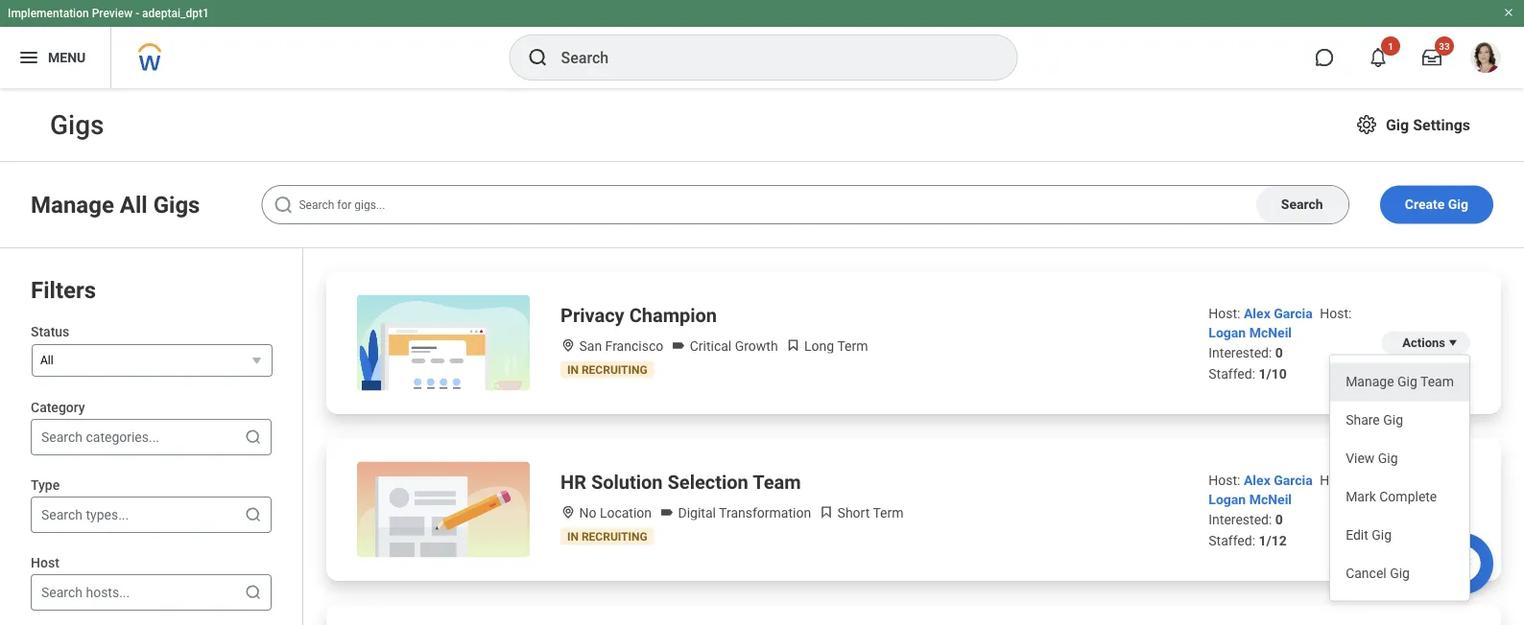 Task type: locate. For each thing, give the bounding box(es) containing it.
1 logan from the top
[[1209, 325, 1246, 341]]

actions
[[1403, 336, 1445, 350]]

1 horizontal spatial term
[[873, 506, 904, 522]]

1 vertical spatial search image
[[244, 584, 263, 603]]

solution
[[591, 471, 663, 494]]

0 vertical spatial manage
[[31, 191, 114, 218]]

-
[[135, 7, 139, 20]]

0 vertical spatial staffed:
[[1209, 367, 1255, 382]]

alex garcia button
[[1244, 306, 1316, 322], [1244, 473, 1316, 489]]

gig right share
[[1383, 413, 1403, 429]]

manage left all
[[31, 191, 114, 218]]

in recruiting down no location
[[567, 530, 648, 544]]

edit
[[1346, 528, 1369, 544]]

logan inside host: alex garcia host: logan mcneil interested: 0 staffed: 1/12
[[1209, 492, 1246, 508]]

interested: inside host: alex garcia host: logan mcneil interested: 0 staffed: 1/10
[[1209, 346, 1272, 361]]

1 search image from the top
[[244, 506, 263, 525]]

0 up 1/12
[[1275, 513, 1283, 528]]

1 location image from the top
[[561, 338, 576, 354]]

interested:
[[1209, 346, 1272, 361], [1209, 513, 1272, 528]]

1 logan mcneil button from the top
[[1209, 325, 1292, 341]]

2 logan mcneil button from the top
[[1209, 492, 1292, 508]]

garcia up 1/10
[[1274, 306, 1313, 322]]

tag image left the digital at the bottom left of page
[[659, 505, 675, 521]]

logan
[[1209, 325, 1246, 341], [1209, 492, 1246, 508]]

actions button
[[1381, 332, 1470, 355]]

selection
[[668, 471, 748, 494]]

0 vertical spatial team
[[1421, 374, 1454, 390]]

search image
[[244, 506, 263, 525], [244, 584, 263, 603]]

0 vertical spatial alex garcia button
[[1244, 306, 1316, 322]]

san francisco
[[576, 339, 663, 355]]

0 inside host: alex garcia host: logan mcneil interested: 0 staffed: 1/10
[[1275, 346, 1283, 361]]

0 up 1/10
[[1275, 346, 1283, 361]]

team up 'transformation' at the bottom of page
[[753, 471, 801, 494]]

1 alex garcia button from the top
[[1244, 306, 1316, 322]]

recruiting
[[582, 363, 648, 377], [582, 530, 648, 544]]

2 recruiting from the top
[[582, 530, 648, 544]]

alex garcia button for hr solution selection team
[[1244, 473, 1316, 489]]

gig for manage
[[1398, 374, 1417, 390]]

status
[[31, 324, 69, 340]]

1 recruiting from the top
[[582, 363, 648, 377]]

tag image
[[671, 338, 686, 354], [659, 505, 675, 521]]

cancel gig
[[1346, 566, 1410, 582]]

0
[[1275, 346, 1283, 361], [1275, 513, 1283, 528]]

manage up share gig
[[1346, 374, 1394, 390]]

0 vertical spatial search image
[[526, 46, 549, 69]]

0 vertical spatial in recruiting
[[567, 363, 648, 377]]

implementation preview -   adeptai_dpt1 banner
[[0, 0, 1524, 88]]

2 status element from the top
[[567, 530, 648, 544]]

alex inside host: alex garcia host: logan mcneil interested: 0 staffed: 1/12
[[1244, 473, 1271, 489]]

filters
[[31, 277, 96, 304]]

san
[[579, 339, 602, 355]]

search
[[1281, 197, 1323, 213]]

1 vertical spatial 0
[[1275, 513, 1283, 528]]

interested: up 1/10
[[1209, 346, 1272, 361]]

location image for hr
[[561, 505, 576, 521]]

garcia inside host: alex garcia host: logan mcneil interested: 0 staffed: 1/10
[[1274, 306, 1313, 322]]

1 vertical spatial in
[[567, 530, 579, 544]]

host: alex garcia host: logan mcneil interested: 0 staffed: 1/10
[[1209, 306, 1352, 382]]

caret down image
[[1445, 335, 1461, 351]]

tag image for solution
[[659, 505, 675, 521]]

0 vertical spatial garcia
[[1274, 306, 1313, 322]]

in
[[567, 363, 579, 377], [567, 530, 579, 544]]

privacy champion
[[561, 304, 717, 327]]

create gig button
[[1380, 186, 1493, 224]]

2 alex garcia button from the top
[[1244, 473, 1316, 489]]

in recruiting
[[567, 363, 648, 377], [567, 530, 648, 544]]

0 horizontal spatial search image
[[244, 428, 263, 447]]

gig right edit at bottom
[[1372, 528, 1392, 544]]

francisco
[[605, 339, 663, 355]]

1 vertical spatial logan
[[1209, 492, 1246, 508]]

2 vertical spatial search image
[[244, 428, 263, 447]]

staffed: inside host: alex garcia host: logan mcneil interested: 0 staffed: 1/10
[[1209, 367, 1255, 382]]

gig down actions
[[1398, 374, 1417, 390]]

search image for type
[[244, 506, 263, 525]]

0 horizontal spatial media mylearning image
[[786, 338, 801, 354]]

alex garcia button up 1/12
[[1244, 473, 1316, 489]]

profile logan mcneil element
[[1459, 36, 1513, 79]]

1 vertical spatial term
[[873, 506, 904, 522]]

1 in recruiting from the top
[[567, 363, 648, 377]]

2 staffed: from the top
[[1209, 534, 1255, 549]]

alex garcia button up 1/10
[[1244, 306, 1316, 322]]

1 vertical spatial staffed:
[[1209, 534, 1255, 549]]

0 inside host: alex garcia host: logan mcneil interested: 0 staffed: 1/12
[[1275, 513, 1283, 528]]

mcneil up 1/12
[[1249, 492, 1292, 508]]

1 horizontal spatial search image
[[272, 194, 295, 217]]

share gig
[[1346, 413, 1403, 429]]

term for privacy champion
[[837, 339, 868, 355]]

location image left no
[[561, 505, 576, 521]]

close environment banner image
[[1503, 7, 1515, 18]]

1 vertical spatial team
[[753, 471, 801, 494]]

staffed: for hr solution selection team
[[1209, 534, 1255, 549]]

garcia
[[1274, 306, 1313, 322], [1274, 473, 1313, 489]]

staffed: left 1/12
[[1209, 534, 1255, 549]]

2 in recruiting from the top
[[567, 530, 648, 544]]

0 vertical spatial alex
[[1244, 306, 1271, 322]]

alex
[[1244, 306, 1271, 322], [1244, 473, 1271, 489]]

1 vertical spatial interested:
[[1209, 513, 1272, 528]]

1 vertical spatial alex
[[1244, 473, 1271, 489]]

media mylearning image
[[786, 338, 801, 354], [819, 505, 834, 521]]

1 vertical spatial media mylearning image
[[819, 505, 834, 521]]

tag image for champion
[[671, 338, 686, 354]]

1 mcneil from the top
[[1249, 325, 1292, 341]]

status element for hr
[[567, 530, 648, 544]]

location image left san
[[561, 338, 576, 354]]

location
[[600, 506, 652, 522]]

0 horizontal spatial term
[[837, 339, 868, 355]]

0 vertical spatial mcneil
[[1249, 325, 1292, 341]]

status element down san francisco
[[567, 363, 648, 377]]

gig
[[1448, 197, 1469, 213], [1398, 374, 1417, 390], [1383, 413, 1403, 429], [1378, 451, 1398, 467], [1372, 528, 1392, 544], [1390, 566, 1410, 582]]

media mylearning image for privacy champion
[[786, 338, 801, 354]]

in down no location
[[567, 530, 579, 544]]

mcneil inside host: alex garcia host: logan mcneil interested: 0 staffed: 1/12
[[1249, 492, 1292, 508]]

gig right cancel
[[1390, 566, 1410, 582]]

media mylearning image left long
[[786, 338, 801, 354]]

2 alex from the top
[[1244, 473, 1271, 489]]

1 vertical spatial search image
[[272, 194, 295, 217]]

mcneil up 1/10
[[1249, 325, 1292, 341]]

2 mcneil from the top
[[1249, 492, 1292, 508]]

logan inside host: alex garcia host: logan mcneil interested: 0 staffed: 1/10
[[1209, 325, 1246, 341]]

2 interested: from the top
[[1209, 513, 1272, 528]]

2 logan from the top
[[1209, 492, 1246, 508]]

mcneil
[[1249, 325, 1292, 341], [1249, 492, 1292, 508]]

term for hr solution selection team
[[873, 506, 904, 522]]

2 garcia from the top
[[1274, 473, 1313, 489]]

search button
[[1256, 186, 1348, 224]]

1 vertical spatial location image
[[561, 505, 576, 521]]

0 vertical spatial tag image
[[671, 338, 686, 354]]

1/10
[[1259, 367, 1287, 382]]

recruiting down san francisco
[[582, 363, 648, 377]]

in for privacy champion
[[567, 363, 579, 377]]

0 vertical spatial status element
[[567, 363, 648, 377]]

0 vertical spatial logan mcneil button
[[1209, 325, 1292, 341]]

view
[[1346, 451, 1375, 467]]

preview
[[92, 7, 133, 20]]

gig right create on the top
[[1448, 197, 1469, 213]]

interested: up 1/12
[[1209, 513, 1272, 528]]

media mylearning image for hr solution selection team
[[819, 505, 834, 521]]

recruiting for champion
[[582, 363, 648, 377]]

1 status element from the top
[[567, 363, 648, 377]]

staffed: for privacy champion
[[1209, 367, 1255, 382]]

tag image down champion
[[671, 338, 686, 354]]

1 interested: from the top
[[1209, 346, 1272, 361]]

term
[[837, 339, 868, 355], [873, 506, 904, 522]]

host: alex garcia host: logan mcneil interested: 0 staffed: 1/12
[[1209, 473, 1352, 549]]

1 vertical spatial alex garcia button
[[1244, 473, 1316, 489]]

manage all gigs
[[31, 191, 200, 218]]

1 vertical spatial recruiting
[[582, 530, 648, 544]]

staffed:
[[1209, 367, 1255, 382], [1209, 534, 1255, 549]]

recruiting down no location
[[582, 530, 648, 544]]

1 vertical spatial in recruiting
[[567, 530, 648, 544]]

logan mcneil button up 1/10
[[1209, 325, 1292, 341]]

hr solution selection team link
[[561, 469, 801, 496]]

host:
[[1209, 306, 1241, 322], [1320, 306, 1352, 322], [1209, 473, 1241, 489], [1320, 473, 1352, 489]]

0 vertical spatial logan
[[1209, 325, 1246, 341]]

media mylearning image left short
[[819, 505, 834, 521]]

1 horizontal spatial media mylearning image
[[819, 505, 834, 521]]

garcia inside host: alex garcia host: logan mcneil interested: 0 staffed: 1/12
[[1274, 473, 1313, 489]]

team down actions dropdown button
[[1421, 374, 1454, 390]]

term right long
[[837, 339, 868, 355]]

alex inside host: alex garcia host: logan mcneil interested: 0 staffed: 1/10
[[1244, 306, 1271, 322]]

gig for create
[[1448, 197, 1469, 213]]

staffed: inside host: alex garcia host: logan mcneil interested: 0 staffed: 1/12
[[1209, 534, 1255, 549]]

in down san francisco
[[567, 363, 579, 377]]

1 0 from the top
[[1275, 346, 1283, 361]]

1 horizontal spatial team
[[1421, 374, 1454, 390]]

0 vertical spatial term
[[837, 339, 868, 355]]

1 garcia from the top
[[1274, 306, 1313, 322]]

interested: inside host: alex garcia host: logan mcneil interested: 0 staffed: 1/12
[[1209, 513, 1272, 528]]

mcneil inside host: alex garcia host: logan mcneil interested: 0 staffed: 1/10
[[1249, 325, 1292, 341]]

1 vertical spatial status element
[[567, 530, 648, 544]]

status element
[[567, 363, 648, 377], [567, 530, 648, 544]]

hr solution selection team
[[561, 471, 801, 494]]

mark
[[1346, 490, 1376, 505]]

1/12
[[1259, 534, 1287, 549]]

1 vertical spatial garcia
[[1274, 473, 1313, 489]]

logan mcneil button up 1/12
[[1209, 492, 1292, 508]]

2 0 from the top
[[1275, 513, 1283, 528]]

1 vertical spatial logan mcneil button
[[1209, 492, 1292, 508]]

in recruiting for hr
[[567, 530, 648, 544]]

0 vertical spatial in
[[567, 363, 579, 377]]

mcneil for hr solution selection team
[[1249, 492, 1292, 508]]

host
[[31, 555, 59, 571]]

team
[[1421, 374, 1454, 390], [753, 471, 801, 494]]

logan for privacy champion
[[1209, 325, 1246, 341]]

garcia for hr solution selection team
[[1274, 473, 1313, 489]]

1 alex from the top
[[1244, 306, 1271, 322]]

list
[[303, 249, 1524, 626]]

alex up 1/10
[[1244, 306, 1271, 322]]

manage for manage gig team
[[1346, 374, 1394, 390]]

privacy
[[561, 304, 625, 327]]

1 vertical spatial tag image
[[659, 505, 675, 521]]

edit gig
[[1346, 528, 1392, 544]]

1 staffed: from the top
[[1209, 367, 1255, 382]]

location image
[[561, 338, 576, 354], [561, 505, 576, 521]]

logan for hr solution selection team
[[1209, 492, 1246, 508]]

cancel
[[1346, 566, 1387, 582]]

1 vertical spatial manage
[[1346, 374, 1394, 390]]

2 in from the top
[[567, 530, 579, 544]]

0 vertical spatial location image
[[561, 338, 576, 354]]

1 horizontal spatial manage
[[1346, 374, 1394, 390]]

interested: for privacy champion
[[1209, 346, 1272, 361]]

1 in from the top
[[567, 363, 579, 377]]

term right short
[[873, 506, 904, 522]]

0 vertical spatial search image
[[244, 506, 263, 525]]

0 vertical spatial recruiting
[[582, 363, 648, 377]]

0 vertical spatial interested:
[[1209, 346, 1272, 361]]

garcia up 1/12
[[1274, 473, 1313, 489]]

alex up 1/12
[[1244, 473, 1271, 489]]

alex garcia button for privacy champion
[[1244, 306, 1316, 322]]

0 vertical spatial media mylearning image
[[786, 338, 801, 354]]

0 horizontal spatial manage
[[31, 191, 114, 218]]

status element down no location
[[567, 530, 648, 544]]

implementation
[[8, 7, 89, 20]]

0 vertical spatial 0
[[1275, 346, 1283, 361]]

logan mcneil button
[[1209, 325, 1292, 341], [1209, 492, 1292, 508]]

gig inside button
[[1448, 197, 1469, 213]]

search image
[[526, 46, 549, 69], [272, 194, 295, 217], [244, 428, 263, 447]]

2 location image from the top
[[561, 505, 576, 521]]

in recruiting down san francisco
[[567, 363, 648, 377]]

staffed: left 1/10
[[1209, 367, 1255, 382]]

manage
[[31, 191, 114, 218], [1346, 374, 1394, 390]]

gig right the view
[[1378, 451, 1398, 467]]

2 search image from the top
[[244, 584, 263, 603]]

transformation
[[719, 506, 811, 522]]

1 vertical spatial mcneil
[[1249, 492, 1292, 508]]

short
[[838, 506, 870, 522]]



Task type: describe. For each thing, give the bounding box(es) containing it.
champion
[[629, 304, 717, 327]]

status element for privacy
[[567, 363, 648, 377]]

gig for share
[[1383, 413, 1403, 429]]

alex for privacy champion
[[1244, 306, 1271, 322]]

mark complete
[[1346, 490, 1437, 505]]

growth
[[735, 339, 778, 355]]

interested: for hr solution selection team
[[1209, 513, 1272, 528]]

long term
[[801, 339, 868, 355]]

manage for manage all gigs
[[31, 191, 114, 218]]

manage gig team
[[1346, 374, 1454, 390]]

create
[[1405, 197, 1445, 213]]

complete
[[1379, 490, 1437, 505]]

in recruiting for privacy
[[567, 363, 648, 377]]

logan mcneil button for hr solution selection team
[[1209, 492, 1292, 508]]

no location
[[576, 506, 652, 522]]

implementation preview -   adeptai_dpt1
[[8, 7, 209, 20]]

in for hr solution selection team
[[567, 530, 579, 544]]

logan mcneil button for privacy champion
[[1209, 325, 1292, 341]]

alex for hr solution selection team
[[1244, 473, 1271, 489]]

gig for edit
[[1372, 528, 1392, 544]]

long
[[804, 339, 834, 355]]

recruiting for solution
[[582, 530, 648, 544]]

digital
[[678, 506, 716, 522]]

all
[[120, 191, 148, 218]]

hr
[[561, 471, 586, 494]]

gig for cancel
[[1390, 566, 1410, 582]]

list containing privacy champion
[[303, 249, 1524, 626]]

view gig
[[1346, 451, 1398, 467]]

Search text field
[[262, 185, 1349, 225]]

privacy champion link
[[561, 302, 717, 329]]

location image for privacy
[[561, 338, 576, 354]]

short term
[[834, 506, 904, 522]]

no
[[579, 506, 596, 522]]

critical growth
[[686, 339, 778, 355]]

adeptai_dpt1
[[142, 7, 209, 20]]

search image for host
[[244, 584, 263, 603]]

0 horizontal spatial team
[[753, 471, 801, 494]]

digital transformation
[[675, 506, 811, 522]]

mcneil for privacy champion
[[1249, 325, 1292, 341]]

share
[[1346, 413, 1380, 429]]

gig for view
[[1378, 451, 1398, 467]]

garcia for privacy champion
[[1274, 306, 1313, 322]]

2 horizontal spatial search image
[[526, 46, 549, 69]]

create gig
[[1405, 197, 1469, 213]]

0 for privacy champion
[[1275, 346, 1283, 361]]

critical
[[690, 339, 732, 355]]

0 for hr solution selection team
[[1275, 513, 1283, 528]]

gigs
[[153, 191, 200, 218]]

notifications large image
[[1369, 48, 1388, 67]]

type
[[31, 478, 60, 493]]

category
[[31, 400, 85, 416]]

inbox large image
[[1422, 48, 1442, 67]]



Task type: vqa. For each thing, say whether or not it's contained in the screenshot.
00120
no



